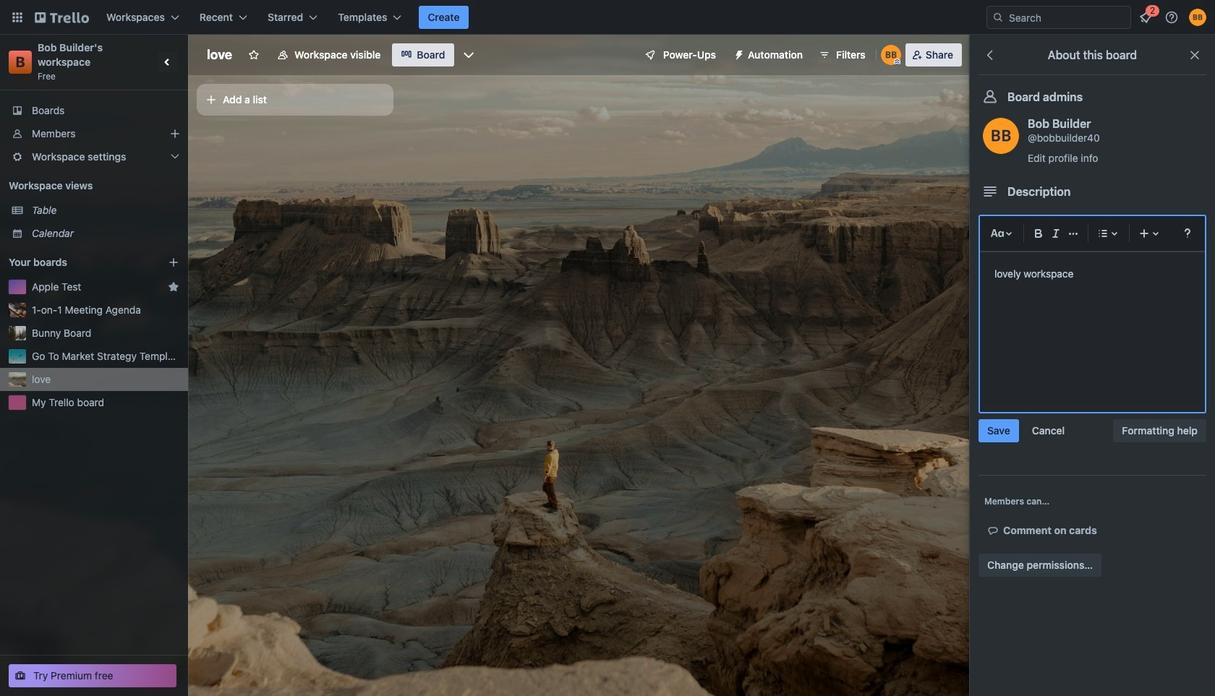 Task type: vqa. For each thing, say whether or not it's contained in the screenshot.
the left LEE'S
no



Task type: locate. For each thing, give the bounding box(es) containing it.
bob builder (bobbuilder40) image
[[1189, 9, 1206, 26], [881, 45, 901, 65], [983, 118, 1019, 154]]

2 horizontal spatial bob builder (bobbuilder40) image
[[1189, 9, 1206, 26]]

Board name text field
[[200, 43, 239, 67]]

0 vertical spatial sm image
[[728, 43, 748, 64]]

open information menu image
[[1165, 10, 1179, 25]]

back to home image
[[35, 6, 89, 29]]

sm image
[[728, 43, 748, 64], [986, 524, 1003, 538]]

bold ⌘b image
[[1030, 225, 1047, 242]]

italic ⌘i image
[[1047, 225, 1065, 242]]

primary element
[[0, 0, 1215, 35]]

your boards with 6 items element
[[9, 254, 146, 271]]

lists image
[[1094, 225, 1112, 242]]

workspace navigation collapse icon image
[[158, 52, 178, 72]]

2 vertical spatial bob builder (bobbuilder40) image
[[983, 118, 1019, 154]]

1 horizontal spatial sm image
[[986, 524, 1003, 538]]

Search field
[[1004, 7, 1131, 28]]

0 horizontal spatial bob builder (bobbuilder40) image
[[881, 45, 901, 65]]

1 vertical spatial sm image
[[986, 524, 1003, 538]]

add board image
[[168, 257, 179, 268]]

more formatting image
[[1065, 225, 1082, 242]]

0 vertical spatial bob builder (bobbuilder40) image
[[1189, 9, 1206, 26]]



Task type: describe. For each thing, give the bounding box(es) containing it.
starred icon image
[[168, 281, 179, 293]]

star or unstar board image
[[248, 49, 260, 61]]

0 horizontal spatial sm image
[[728, 43, 748, 64]]

Main content area, start typing to enter text. text field
[[995, 265, 1191, 283]]

1 vertical spatial bob builder (bobbuilder40) image
[[881, 45, 901, 65]]

1 horizontal spatial bob builder (bobbuilder40) image
[[983, 118, 1019, 154]]

this member is an admin of this board. image
[[894, 59, 900, 65]]

2 notifications image
[[1137, 9, 1154, 26]]

text styles image
[[989, 225, 1006, 242]]

open help dialog image
[[1179, 225, 1196, 242]]

customize views image
[[461, 48, 476, 62]]

search image
[[992, 12, 1004, 23]]

editor toolbar toolbar
[[986, 222, 1199, 245]]



